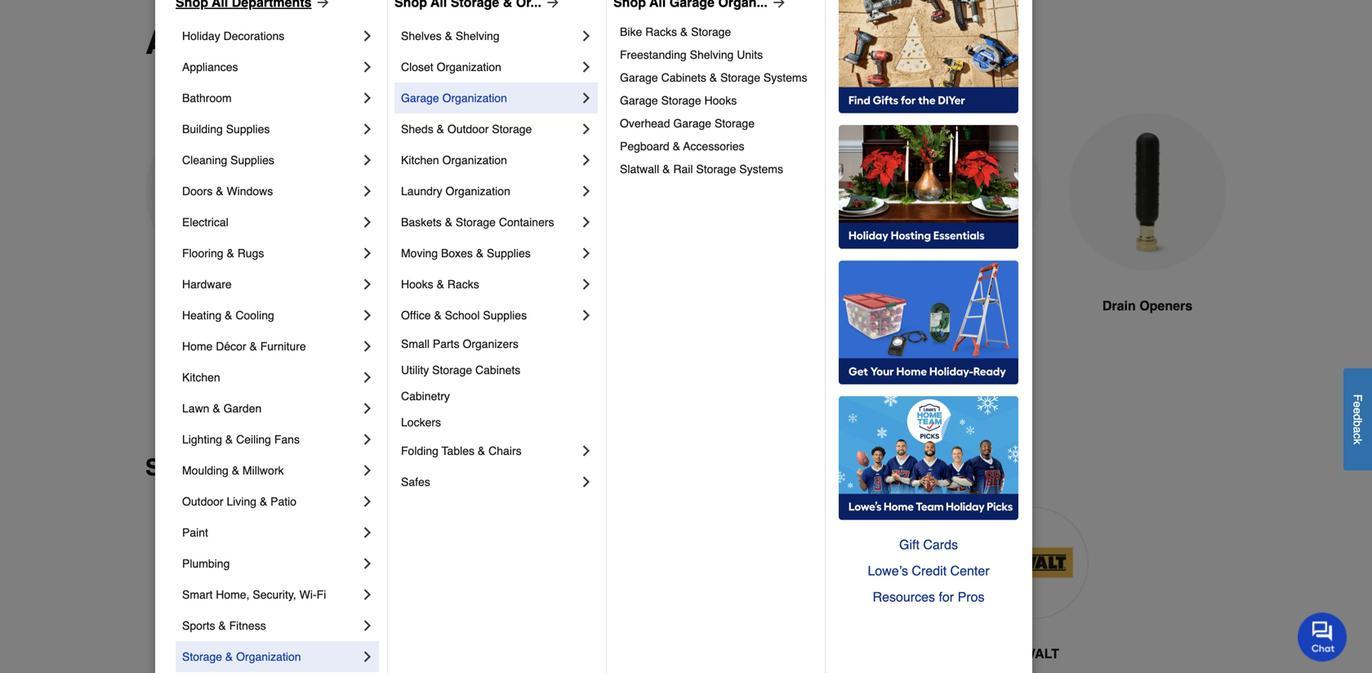Task type: describe. For each thing, give the bounding box(es) containing it.
chevron right image for doors & windows
[[359, 183, 376, 199]]

chevron right image for lawn & garden
[[359, 400, 376, 417]]

rail
[[673, 163, 693, 176]]

sports & fitness link
[[182, 610, 359, 641]]

supplies inside building supplies link
[[226, 123, 270, 136]]

overhead
[[620, 117, 670, 130]]

appliances
[[182, 60, 238, 74]]

organization inside storage & organization link
[[236, 650, 301, 663]]

lowe's home team holiday picks. image
[[839, 396, 1019, 520]]

d
[[1352, 414, 1365, 420]]

freestanding shelving units link
[[620, 43, 814, 66]]

for
[[939, 589, 954, 605]]

0 vertical spatial shelving
[[456, 29, 500, 42]]

fi
[[317, 588, 326, 601]]

dewalt
[[1005, 646, 1060, 661]]

shop
[[145, 455, 203, 481]]

appliances link
[[182, 51, 359, 83]]

a yellow jug of drano commercial line drain cleaner. image
[[515, 113, 673, 271]]

hardware
[[182, 278, 232, 291]]

chevron right image for office & school supplies
[[578, 307, 595, 324]]

moulding & millwork link
[[182, 455, 359, 486]]

kitchen organization link
[[401, 145, 578, 176]]

bike racks & storage link
[[620, 20, 814, 43]]

snakes
[[959, 298, 1005, 313]]

chevron right image for lighting & ceiling fans
[[359, 431, 376, 448]]

1 vertical spatial openers
[[1140, 298, 1193, 313]]

chevron right image for flooring & rugs
[[359, 245, 376, 261]]

chevron right image for bathroom
[[359, 90, 376, 106]]

cleaning supplies
[[182, 154, 274, 167]]

chevron right image for home décor & furniture
[[359, 338, 376, 355]]

0 horizontal spatial racks
[[448, 278, 479, 291]]

drain for drain openers
[[1103, 298, 1136, 313]]

home,
[[216, 588, 250, 601]]

millwork
[[243, 464, 284, 477]]

pegboard & accessories
[[620, 140, 745, 153]]

flooring
[[182, 247, 224, 260]]

baskets
[[401, 216, 442, 229]]

a brass craft music wire machine auger. image
[[330, 113, 489, 272]]

0 vertical spatial openers
[[550, 24, 683, 61]]

slatwall
[[620, 163, 659, 176]]

smart home, security, wi-fi
[[182, 588, 326, 601]]

sheds
[[401, 123, 434, 136]]

paint
[[182, 526, 208, 539]]

chevron right image for sports & fitness
[[359, 618, 376, 634]]

chevron right image for hardware
[[359, 276, 376, 292]]

accessories
[[683, 140, 745, 153]]

chevron right image for moulding & millwork
[[359, 462, 376, 479]]

center
[[951, 563, 990, 578]]

shelves
[[401, 29, 442, 42]]

chairs
[[489, 444, 522, 457]]

baskets & storage containers
[[401, 216, 554, 229]]

garage for garage organization
[[401, 91, 439, 105]]

building supplies link
[[182, 114, 359, 145]]

overhead garage storage link
[[620, 112, 814, 135]]

2 e from the top
[[1352, 408, 1365, 414]]

lowe's credit center
[[868, 563, 990, 578]]

kitchen for kitchen
[[182, 371, 220, 384]]

zep logo. image
[[284, 507, 396, 619]]

smart home, security, wi-fi link
[[182, 579, 359, 610]]

building supplies
[[182, 123, 270, 136]]

office & school supplies link
[[401, 300, 578, 331]]

garage cabinets & storage systems link
[[620, 66, 814, 89]]

storage down garage organization link
[[492, 123, 532, 136]]

storage up moving boxes & supplies
[[456, 216, 496, 229]]

slatwall & rail storage systems
[[620, 163, 783, 176]]

utility storage cabinets link
[[401, 357, 595, 383]]

moulding & millwork
[[182, 464, 284, 477]]

lockers link
[[401, 409, 595, 435]]

chevron right image for building supplies
[[359, 121, 376, 137]]

chevron right image for moving boxes & supplies
[[578, 245, 595, 261]]

containers
[[499, 216, 554, 229]]

ceiling
[[236, 433, 271, 446]]

laundry
[[401, 185, 442, 198]]

wi-
[[300, 588, 317, 601]]

slatwall & rail storage systems link
[[620, 158, 814, 181]]

hardware link
[[182, 269, 359, 300]]

moving boxes & supplies
[[401, 247, 531, 260]]

lockers
[[401, 416, 441, 429]]

a black rubber plunger. image
[[699, 113, 858, 272]]

school
[[445, 309, 480, 322]]

safes link
[[401, 466, 578, 498]]

shelves & shelving link
[[401, 20, 578, 51]]

chevron right image for sheds & outdoor storage
[[578, 121, 595, 137]]

parts
[[433, 337, 460, 350]]

chevron right image for garage organization
[[578, 90, 595, 106]]

garage up pegboard & accessories
[[673, 117, 712, 130]]

bike racks & storage
[[620, 25, 731, 38]]

systems for garage cabinets & storage systems
[[764, 71, 808, 84]]

moving
[[401, 247, 438, 260]]

drain cleaners & chemicals
[[541, 298, 647, 333]]

zep link
[[284, 507, 396, 673]]

korky logo. image
[[838, 507, 950, 619]]

freestanding
[[620, 48, 687, 61]]

supplies inside office & school supplies link
[[483, 309, 527, 322]]

drain for drain snakes
[[922, 298, 955, 313]]

outdoor living & patio
[[182, 495, 297, 508]]

find gifts for the diyer. image
[[839, 0, 1019, 114]]

lowe's
[[868, 563, 908, 578]]

chat invite button image
[[1298, 612, 1348, 662]]

chevron right image for paint
[[359, 524, 376, 541]]

chevron right image for cleaning supplies
[[359, 152, 376, 168]]

doors & windows
[[182, 185, 273, 198]]

garden
[[224, 402, 262, 415]]

f e e d b a c k button
[[1344, 368, 1372, 470]]

augers for machine augers
[[415, 298, 460, 313]]

f
[[1352, 394, 1365, 401]]

drain snakes link
[[884, 113, 1042, 355]]

storage & organization link
[[182, 641, 359, 672]]

chevron right image for safes
[[578, 474, 595, 490]]

plumbing
[[182, 557, 230, 570]]

units
[[737, 48, 763, 61]]

cabinetry link
[[401, 383, 595, 409]]

storage & organization
[[182, 650, 301, 663]]

brand
[[242, 455, 308, 481]]

chevron right image for heating & cooling
[[359, 307, 376, 324]]

bike
[[620, 25, 642, 38]]



Task type: vqa. For each thing, say whether or not it's contained in the screenshot.
Drain Snakes link
yes



Task type: locate. For each thing, give the bounding box(es) containing it.
arrow right image up bike racks & storage "link"
[[768, 0, 787, 11]]

orange drain snakes. image
[[884, 113, 1042, 271]]

0 vertical spatial kitchen
[[401, 154, 439, 167]]

drain for drain cleaners & chemicals
[[541, 298, 575, 313]]

windows
[[227, 185, 273, 198]]

arrow right image
[[312, 0, 331, 11]]

breadcrumb element
[[145, 0, 471, 25]]

0 vertical spatial racks
[[645, 25, 677, 38]]

freestanding shelving units
[[620, 48, 763, 61]]

closet organization
[[401, 60, 502, 74]]

1 horizontal spatial openers
[[1140, 298, 1193, 313]]

systems inside garage cabinets & storage systems link
[[764, 71, 808, 84]]

a
[[1352, 427, 1365, 433]]

chevron right image
[[359, 28, 376, 44], [578, 28, 595, 44], [359, 59, 376, 75], [578, 90, 595, 106], [359, 121, 376, 137], [359, 152, 376, 168], [578, 183, 595, 199], [359, 214, 376, 230], [359, 245, 376, 261], [359, 276, 376, 292], [578, 276, 595, 292], [578, 307, 595, 324], [359, 400, 376, 417], [359, 649, 376, 665]]

lowe's credit center link
[[839, 558, 1019, 584]]

1 augers from the left
[[220, 298, 265, 313]]

racks up office & school supplies
[[448, 278, 479, 291]]

pros
[[958, 589, 985, 605]]

supplies inside moving boxes & supplies link
[[487, 247, 531, 260]]

drain inside drain cleaners & chemicals
[[541, 298, 575, 313]]

organization up garage organization
[[437, 60, 502, 74]]

pegboard & accessories link
[[620, 135, 814, 158]]

garage up overhead
[[620, 94, 658, 107]]

chevron right image
[[578, 59, 595, 75], [359, 90, 376, 106], [578, 121, 595, 137], [578, 152, 595, 168], [359, 183, 376, 199], [578, 214, 595, 230], [578, 245, 595, 261], [359, 307, 376, 324], [359, 338, 376, 355], [359, 369, 376, 386], [359, 431, 376, 448], [578, 443, 595, 459], [359, 462, 376, 479], [578, 474, 595, 490], [359, 493, 376, 510], [359, 524, 376, 541], [359, 556, 376, 572], [359, 587, 376, 603], [359, 618, 376, 634]]

laundry organization link
[[401, 176, 578, 207]]

chevron right image for kitchen organization
[[578, 152, 595, 168]]

hand augers link
[[145, 113, 304, 355]]

laundry organization
[[401, 185, 510, 198]]

safes
[[401, 475, 430, 489]]

cobra
[[598, 646, 636, 661]]

small
[[401, 337, 430, 350]]

organization up sheds & outdoor storage
[[442, 91, 507, 105]]

storage down parts
[[432, 364, 472, 377]]

chevron right image for shelves & shelving
[[578, 28, 595, 44]]

outdoor up kitchen organization
[[448, 123, 489, 136]]

small parts organizers link
[[401, 331, 595, 357]]

home
[[182, 340, 213, 353]]

garage down freestanding in the top of the page
[[620, 71, 658, 84]]

augers,
[[145, 24, 267, 61]]

0 horizontal spatial kitchen
[[182, 371, 220, 384]]

0 vertical spatial cabinets
[[661, 71, 707, 84]]

organization for garage organization
[[442, 91, 507, 105]]

chevron right image for holiday decorations
[[359, 28, 376, 44]]

supplies up windows
[[231, 154, 274, 167]]

supplies down containers
[[487, 247, 531, 260]]

lighting & ceiling fans link
[[182, 424, 359, 455]]

cabinets inside the utility storage cabinets link
[[475, 364, 521, 377]]

0 vertical spatial systems
[[764, 71, 808, 84]]

chevron right image for smart home, security, wi-fi
[[359, 587, 376, 603]]

augers for hand augers
[[220, 298, 265, 313]]

holiday
[[182, 29, 220, 42]]

garage
[[620, 71, 658, 84], [401, 91, 439, 105], [620, 94, 658, 107], [673, 117, 712, 130]]

1 vertical spatial outdoor
[[182, 495, 224, 508]]

systems
[[764, 71, 808, 84], [740, 163, 783, 176]]

drain openers link
[[1069, 113, 1227, 355]]

systems down "pegboard & accessories" link
[[740, 163, 783, 176]]

organization
[[437, 60, 502, 74], [442, 91, 507, 105], [442, 154, 507, 167], [446, 185, 510, 198], [236, 650, 301, 663]]

0 horizontal spatial hooks
[[401, 278, 434, 291]]

storage down "pegboard & accessories" link
[[696, 163, 736, 176]]

organization inside closet organization link
[[437, 60, 502, 74]]

bathroom
[[182, 91, 232, 105]]

0 horizontal spatial cabinets
[[475, 364, 521, 377]]

chevron right image for electrical
[[359, 214, 376, 230]]

1 vertical spatial hooks
[[401, 278, 434, 291]]

supplies inside "cleaning supplies" link
[[231, 154, 274, 167]]

organizers
[[463, 337, 519, 350]]

holiday decorations link
[[182, 20, 359, 51]]

storage down units
[[721, 71, 761, 84]]

organization inside garage organization link
[[442, 91, 507, 105]]

1 vertical spatial cabinets
[[475, 364, 521, 377]]

lawn & garden link
[[182, 393, 359, 424]]

kitchen up laundry
[[401, 154, 439, 167]]

0 vertical spatial outdoor
[[448, 123, 489, 136]]

sports & fitness
[[182, 619, 266, 632]]

pegboard
[[620, 140, 670, 153]]

drain cleaners & chemicals link
[[515, 113, 673, 375]]

heating & cooling link
[[182, 300, 359, 331]]

systems for slatwall & rail storage systems
[[740, 163, 783, 176]]

& inside drain cleaners & chemicals
[[637, 298, 647, 313]]

storage down the garage storage hooks link
[[715, 117, 755, 130]]

chevron right image for appliances
[[359, 59, 376, 75]]

kitchen for kitchen organization
[[401, 154, 439, 167]]

organization for laundry organization
[[446, 185, 510, 198]]

chevron right image for storage & organization
[[359, 649, 376, 665]]

credit
[[912, 563, 947, 578]]

augers inside hand augers link
[[220, 298, 265, 313]]

chevron right image for closet organization
[[578, 59, 595, 75]]

gift cards link
[[839, 532, 1019, 558]]

office
[[401, 309, 431, 322]]

racks inside "link"
[[645, 25, 677, 38]]

0 horizontal spatial augers
[[220, 298, 265, 313]]

gift
[[899, 537, 920, 552]]

a cobra rubber bladder with brass fitting. image
[[1069, 113, 1227, 271]]

outdoor down the moulding
[[182, 495, 224, 508]]

baskets & storage containers link
[[401, 207, 578, 238]]

2 augers from the left
[[415, 298, 460, 313]]

supplies up cleaning supplies
[[226, 123, 270, 136]]

décor
[[216, 340, 246, 353]]

0 horizontal spatial arrow right image
[[542, 0, 561, 11]]

chevron right image for outdoor living & patio
[[359, 493, 376, 510]]

smart
[[182, 588, 213, 601]]

1 horizontal spatial augers
[[415, 298, 460, 313]]

hooks & racks link
[[401, 269, 578, 300]]

shelving
[[456, 29, 500, 42], [690, 48, 734, 61]]

doors & windows link
[[182, 176, 359, 207]]

systems inside the slatwall & rail storage systems link
[[740, 163, 783, 176]]

cabinets up garage storage hooks on the top of page
[[661, 71, 707, 84]]

chevron right image for plumbing
[[359, 556, 376, 572]]

garage up sheds
[[401, 91, 439, 105]]

folding tables & chairs
[[401, 444, 522, 457]]

utility storage cabinets
[[401, 364, 521, 377]]

1 vertical spatial systems
[[740, 163, 783, 176]]

sheds & outdoor storage link
[[401, 114, 578, 145]]

garage for garage storage hooks
[[620, 94, 658, 107]]

flooring & rugs
[[182, 247, 264, 260]]

shelving up garage cabinets & storage systems
[[690, 48, 734, 61]]

organization inside laundry organization link
[[446, 185, 510, 198]]

organization inside the kitchen organization link
[[442, 154, 507, 167]]

k
[[1352, 439, 1365, 444]]

drain snakes
[[922, 298, 1005, 313]]

storage inside "link"
[[691, 25, 731, 38]]

cobra logo. image
[[561, 507, 673, 619]]

garage cabinets & storage systems
[[620, 71, 808, 84]]

1 horizontal spatial racks
[[645, 25, 677, 38]]

chevron right image for folding tables & chairs
[[578, 443, 595, 459]]

kitchen down home on the left bottom of page
[[182, 371, 220, 384]]

1 horizontal spatial hooks
[[705, 94, 737, 107]]

arrow right image
[[542, 0, 561, 11], [768, 0, 787, 11]]

e up d
[[1352, 401, 1365, 408]]

storage down sports
[[182, 650, 222, 663]]

2 arrow right image from the left
[[768, 0, 787, 11]]

hooks up "overhead garage storage" link
[[705, 94, 737, 107]]

organization for closet organization
[[437, 60, 502, 74]]

garage storage hooks
[[620, 94, 737, 107]]

chemicals
[[561, 318, 627, 333]]

a kobalt music wire drain hand auger. image
[[145, 113, 304, 271]]

0 horizontal spatial openers
[[550, 24, 683, 61]]

moving boxes & supplies link
[[401, 238, 578, 269]]

0 vertical spatial hooks
[[705, 94, 737, 107]]

organization down sheds & outdoor storage
[[442, 154, 507, 167]]

shelving up closet organization link
[[456, 29, 500, 42]]

bathroom link
[[182, 83, 359, 114]]

plumbing link
[[182, 548, 359, 579]]

by
[[209, 455, 236, 481]]

chevron right image for laundry organization
[[578, 183, 595, 199]]

cleaning supplies link
[[182, 145, 359, 176]]

1 horizontal spatial outdoor
[[448, 123, 489, 136]]

folding
[[401, 444, 439, 457]]

electrical
[[182, 216, 229, 229]]

1 horizontal spatial shelving
[[690, 48, 734, 61]]

augers, plungers & drain openers
[[145, 24, 683, 61]]

cards
[[923, 537, 958, 552]]

1 vertical spatial shelving
[[690, 48, 734, 61]]

zep
[[328, 646, 352, 661]]

0 horizontal spatial outdoor
[[182, 495, 224, 508]]

outdoor living & patio link
[[182, 486, 359, 517]]

get your home holiday-ready. image
[[839, 261, 1019, 385]]

heating
[[182, 309, 222, 322]]

systems up the garage storage hooks link
[[764, 71, 808, 84]]

living
[[227, 495, 257, 508]]

garage for garage cabinets & storage systems
[[620, 71, 658, 84]]

1 horizontal spatial cabinets
[[661, 71, 707, 84]]

storage up overhead garage storage
[[661, 94, 701, 107]]

hooks up machine augers
[[401, 278, 434, 291]]

1 vertical spatial kitchen
[[182, 371, 220, 384]]

cabinets inside garage cabinets & storage systems link
[[661, 71, 707, 84]]

organization for kitchen organization
[[442, 154, 507, 167]]

e up b
[[1352, 408, 1365, 414]]

dewalt logo. image
[[976, 507, 1089, 619]]

supplies up small parts organizers link
[[483, 309, 527, 322]]

holiday hosting essentials. image
[[839, 125, 1019, 249]]

arrow right image up shelves & shelving link in the top of the page
[[542, 0, 561, 11]]

cabinets up cabinetry link
[[475, 364, 521, 377]]

1 arrow right image from the left
[[542, 0, 561, 11]]

0 horizontal spatial shelving
[[456, 29, 500, 42]]

racks up freestanding in the top of the page
[[645, 25, 677, 38]]

storage up freestanding shelving units link
[[691, 25, 731, 38]]

chevron right image for baskets & storage containers
[[578, 214, 595, 230]]

supplies
[[226, 123, 270, 136], [231, 154, 274, 167], [487, 247, 531, 260], [483, 309, 527, 322]]

home décor & furniture link
[[182, 331, 359, 362]]

drain openers
[[1103, 298, 1193, 313]]

resources
[[873, 589, 935, 605]]

1 horizontal spatial kitchen
[[401, 154, 439, 167]]

lighting
[[182, 433, 222, 446]]

1 vertical spatial racks
[[448, 278, 479, 291]]

chevron right image for hooks & racks
[[578, 276, 595, 292]]

chevron right image for kitchen
[[359, 369, 376, 386]]

1 e from the top
[[1352, 401, 1365, 408]]

cabinets
[[661, 71, 707, 84], [475, 364, 521, 377]]

organization up baskets & storage containers
[[446, 185, 510, 198]]

1 horizontal spatial arrow right image
[[768, 0, 787, 11]]

augers inside machine augers link
[[415, 298, 460, 313]]

small parts organizers
[[401, 337, 519, 350]]

garage organization
[[401, 91, 507, 105]]

machine augers link
[[330, 113, 489, 355]]

organization down sports & fitness link
[[236, 650, 301, 663]]



